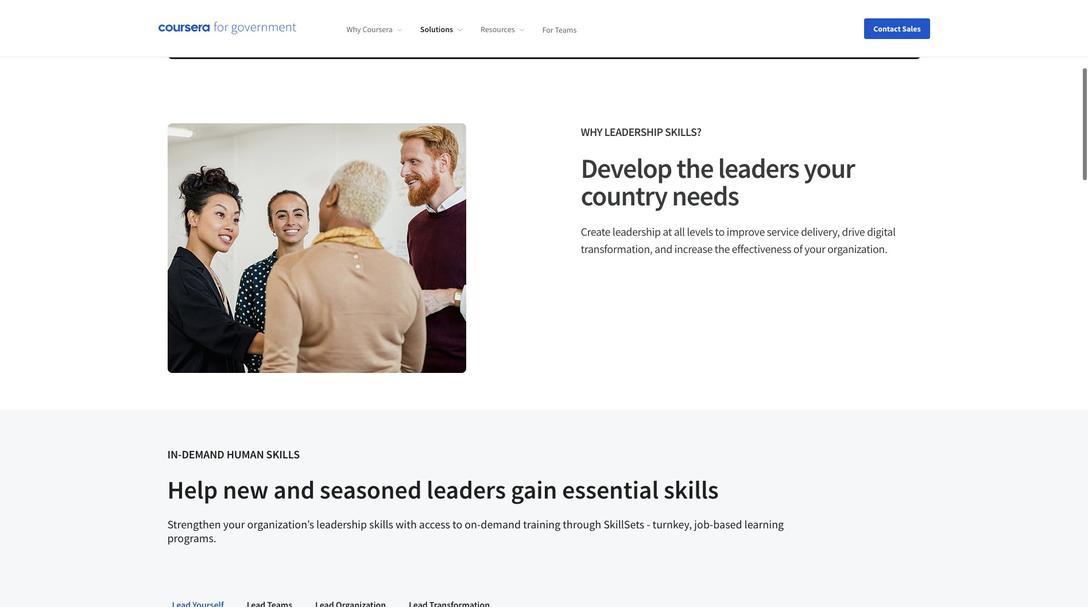 Task type: locate. For each thing, give the bounding box(es) containing it.
organization.
[[828, 242, 888, 256]]

leadership up "develop"
[[605, 125, 663, 139]]

hr
[[300, 20, 311, 31]]

skillsets
[[604, 518, 645, 532]]

the
[[356, 9, 369, 20], [677, 151, 714, 186], [715, 242, 730, 256]]

1 vertical spatial to
[[453, 518, 463, 532]]

0 horizontal spatial skills
[[369, 518, 393, 532]]

to left on-
[[453, 518, 463, 532]]

leadership inside the strengthen your organization's leadership skills with access to on-demand training through skillsets - turnkey, job-based learning programs.
[[317, 518, 367, 532]]

for
[[543, 24, 554, 35]]

in-
[[167, 448, 182, 462]]

0 vertical spatial leaders
[[718, 151, 799, 186]]

why up "develop"
[[581, 125, 603, 139]]

of left 32
[[417, 9, 425, 20]]

the down skills?
[[677, 151, 714, 186]]

1 horizontal spatial leadership
[[605, 125, 663, 139]]

1 horizontal spatial leadership
[[613, 225, 661, 239]]

0 vertical spatial leadership
[[251, 9, 293, 20]]

1 horizontal spatial of
[[794, 242, 803, 256]]

through
[[563, 518, 602, 532]]

[
[[902, 38, 905, 49]]

leadership down seasoned
[[317, 518, 367, 532]]

why
[[347, 24, 361, 35], [581, 125, 603, 139]]

job-
[[695, 518, 714, 532]]

0 horizontal spatial leaders
[[427, 475, 506, 506]]

contact
[[874, 23, 901, 34]]

leaders inside develop the leaders your country needs
[[718, 151, 799, 186]]

0 horizontal spatial of
[[417, 9, 425, 20]]

and up organization's at the bottom left
[[274, 475, 315, 506]]

highest
[[387, 9, 416, 20]]

learning
[[745, 518, 784, 532]]

leadership
[[251, 9, 293, 20], [605, 125, 663, 139]]

the right increase
[[715, 242, 730, 256]]

2 vertical spatial your
[[223, 518, 245, 532]]

1 vertical spatial why
[[581, 125, 603, 139]]

drive
[[842, 225, 865, 239]]

0 horizontal spatial 2nd
[[204, 6, 242, 34]]

and
[[655, 242, 673, 256], [274, 475, 315, 506]]

of inside leadership development is the 2nd highest of 32 priorities indicated by hr professionals.
[[417, 9, 425, 20]]

why coursera
[[347, 24, 393, 35]]

service
[[767, 225, 799, 239]]

0 vertical spatial leadership
[[613, 225, 661, 239]]

for teams link
[[543, 24, 577, 35]]

leadership up transformation,
[[613, 225, 661, 239]]

your
[[804, 151, 855, 186], [805, 242, 826, 256], [223, 518, 245, 532]]

1 horizontal spatial skills
[[664, 475, 719, 506]]

1 vertical spatial and
[[274, 475, 315, 506]]

digital
[[867, 225, 896, 239]]

why leadership skills?
[[581, 125, 702, 139]]

1 vertical spatial skills
[[369, 518, 393, 532]]

the inside develop the leaders your country needs
[[677, 151, 714, 186]]

create leadership at all levels to improve service delivery, drive digital transformation, and increase the effectiveness of your organization.
[[581, 225, 896, 256]]

0 vertical spatial to
[[715, 225, 725, 239]]

2nd left indicated
[[204, 6, 242, 34]]

leaders
[[718, 151, 799, 186], [427, 475, 506, 506]]

increase
[[675, 242, 713, 256]]

strengthen
[[167, 518, 221, 532]]

2nd inside leadership development is the 2nd highest of 32 priorities indicated by hr professionals.
[[371, 9, 386, 20]]

1 vertical spatial of
[[794, 242, 803, 256]]

contact sales
[[874, 23, 921, 34]]

leadership left hr
[[251, 9, 293, 20]]

develop
[[581, 151, 672, 186]]

0 horizontal spatial why
[[347, 24, 361, 35]]

of down service
[[794, 242, 803, 256]]

1 horizontal spatial 2nd
[[371, 9, 386, 20]]

2nd
[[204, 6, 242, 34], [371, 9, 386, 20]]

with
[[396, 518, 417, 532]]

0 horizontal spatial to
[[453, 518, 463, 532]]

1 horizontal spatial leaders
[[718, 151, 799, 186]]

the right is
[[356, 9, 369, 20]]

to inside create leadership at all levels to improve service delivery, drive digital transformation, and increase the effectiveness of your organization.
[[715, 225, 725, 239]]

1 vertical spatial leadership
[[317, 518, 367, 532]]

1 horizontal spatial the
[[677, 151, 714, 186]]

demand
[[481, 518, 521, 532]]

leadership development is the 2nd highest of 32 priorities indicated by hr professionals.
[[251, 9, 473, 31]]

develop the leaders your country needs
[[581, 151, 855, 213]]

32
[[427, 9, 436, 20]]

and down at
[[655, 242, 673, 256]]

why down is
[[347, 24, 361, 35]]

0 vertical spatial and
[[655, 242, 673, 256]]

essential
[[562, 475, 659, 506]]

1 horizontal spatial to
[[715, 225, 725, 239]]

1 horizontal spatial why
[[581, 125, 603, 139]]

country
[[581, 179, 668, 213]]

content tabs tab list
[[167, 592, 921, 608]]

to
[[715, 225, 725, 239], [453, 518, 463, 532]]

0 vertical spatial why
[[347, 24, 361, 35]]

1 horizontal spatial and
[[655, 242, 673, 256]]

at
[[663, 225, 672, 239]]

leadership inside create leadership at all levels to improve service delivery, drive digital transformation, and increase the effectiveness of your organization.
[[613, 225, 661, 239]]

1 vertical spatial the
[[677, 151, 714, 186]]

0 horizontal spatial leadership
[[251, 9, 293, 20]]

2nd up coursera
[[371, 9, 386, 20]]

leadership
[[613, 225, 661, 239], [317, 518, 367, 532]]

2 vertical spatial the
[[715, 242, 730, 256]]

skills left 'with'
[[369, 518, 393, 532]]

0 vertical spatial of
[[417, 9, 425, 20]]

solutions
[[420, 24, 453, 35]]

0 horizontal spatial leadership
[[317, 518, 367, 532]]

skills up job-
[[664, 475, 719, 506]]

contact sales button
[[865, 18, 930, 39]]

to right levels
[[715, 225, 725, 239]]

2 horizontal spatial the
[[715, 242, 730, 256]]

1 vertical spatial your
[[805, 242, 826, 256]]

why leadership skills image
[[167, 124, 466, 373]]

0 vertical spatial your
[[804, 151, 855, 186]]

skills
[[664, 475, 719, 506], [369, 518, 393, 532]]

effectiveness
[[732, 242, 792, 256]]

strengthen your organization's leadership skills with access to on-demand training through skillsets - turnkey, job-based learning programs.
[[167, 518, 784, 546]]

0 horizontal spatial the
[[356, 9, 369, 20]]

levels
[[687, 225, 713, 239]]

of
[[417, 9, 425, 20], [794, 242, 803, 256]]

in-demand human skills
[[167, 448, 300, 462]]

1 vertical spatial leadership
[[605, 125, 663, 139]]

0 vertical spatial the
[[356, 9, 369, 20]]

all
[[674, 225, 685, 239]]



Task type: describe. For each thing, give the bounding box(es) containing it.
to inside the strengthen your organization's leadership skills with access to on-demand training through skillsets - turnkey, job-based learning programs.
[[453, 518, 463, 532]]

your inside create leadership at all levels to improve service delivery, drive digital transformation, and increase the effectiveness of your organization.
[[805, 242, 826, 256]]

your inside develop the leaders your country needs
[[804, 151, 855, 186]]

why for why coursera
[[347, 24, 361, 35]]

0 vertical spatial skills
[[664, 475, 719, 506]]

human
[[227, 448, 264, 462]]

development
[[295, 9, 347, 20]]

[ 2 ]
[[902, 38, 912, 49]]

indicated
[[251, 20, 287, 31]]

1 vertical spatial leaders
[[427, 475, 506, 506]]

professionals.
[[313, 20, 366, 31]]

the inside create leadership at all levels to improve service delivery, drive digital transformation, and increase the effectiveness of your organization.
[[715, 242, 730, 256]]

by
[[289, 20, 298, 31]]

transformation,
[[581, 242, 653, 256]]

resources link
[[481, 24, 524, 35]]

leadership inside leadership development is the 2nd highest of 32 priorities indicated by hr professionals.
[[251, 9, 293, 20]]

on-
[[465, 518, 481, 532]]

access
[[419, 518, 450, 532]]

coursera
[[363, 24, 393, 35]]

sales
[[903, 23, 921, 34]]

programs.
[[167, 531, 216, 546]]

demand
[[182, 448, 224, 462]]

0 horizontal spatial and
[[274, 475, 315, 506]]

skills inside the strengthen your organization's leadership skills with access to on-demand training through skillsets - turnkey, job-based learning programs.
[[369, 518, 393, 532]]

resources
[[481, 24, 515, 35]]

why for why leadership skills?
[[581, 125, 603, 139]]

help
[[167, 475, 218, 506]]

organization's
[[247, 518, 314, 532]]

seasoned
[[320, 475, 422, 506]]

why coursera link
[[347, 24, 402, 35]]

needs
[[672, 179, 739, 213]]

2
[[905, 38, 909, 49]]

coursera for government image
[[158, 22, 296, 35]]

teams
[[555, 24, 577, 35]]

create
[[581, 225, 611, 239]]

delivery,
[[801, 225, 840, 239]]

the inside leadership development is the 2nd highest of 32 priorities indicated by hr professionals.
[[356, 9, 369, 20]]

-
[[647, 518, 651, 532]]

and inside create leadership at all levels to improve service delivery, drive digital transformation, and increase the effectiveness of your organization.
[[655, 242, 673, 256]]

improve
[[727, 225, 765, 239]]

is
[[348, 9, 355, 20]]

training
[[523, 518, 561, 532]]

skills
[[266, 448, 300, 462]]

your inside the strengthen your organization's leadership skills with access to on-demand training through skillsets - turnkey, job-based learning programs.
[[223, 518, 245, 532]]

]
[[909, 38, 912, 49]]

priorities
[[438, 9, 473, 20]]

for teams
[[543, 24, 577, 35]]

new
[[223, 475, 269, 506]]

skills?
[[665, 125, 702, 139]]

turnkey,
[[653, 518, 692, 532]]

gain
[[511, 475, 557, 506]]

help new and seasoned leaders gain essential skills
[[167, 475, 719, 506]]

solutions link
[[420, 24, 462, 35]]

based
[[714, 518, 743, 532]]

of inside create leadership at all levels to improve service delivery, drive digital transformation, and increase the effectiveness of your organization.
[[794, 242, 803, 256]]



Task type: vqa. For each thing, say whether or not it's contained in the screenshot.
Describe the importance of control over inventory.
no



